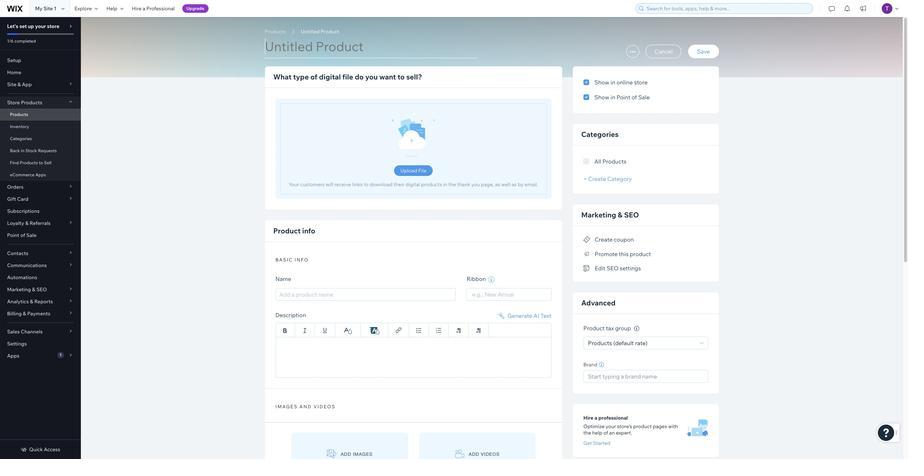 Task type: vqa. For each thing, say whether or not it's contained in the screenshot.
Gift
yes



Task type: locate. For each thing, give the bounding box(es) containing it.
1 horizontal spatial marketing & seo
[[582, 210, 639, 219]]

point
[[617, 94, 631, 101], [7, 232, 19, 238]]

show for show in online store
[[595, 79, 610, 86]]

1 vertical spatial show
[[595, 94, 610, 101]]

1 show from the top
[[595, 79, 610, 86]]

products up inventory
[[10, 112, 28, 117]]

0 vertical spatial show
[[595, 79, 610, 86]]

product
[[321, 28, 339, 35], [273, 226, 301, 235], [584, 325, 605, 332]]

0 vertical spatial sale
[[639, 94, 650, 101]]

store right 'online'
[[634, 79, 648, 86]]

1 vertical spatial apps
[[7, 353, 19, 359]]

edit seo settings button
[[584, 263, 641, 273]]

sell?
[[406, 72, 422, 81]]

categories up all
[[582, 130, 619, 139]]

promote coupon image
[[584, 237, 591, 243]]

0 vertical spatial a
[[143, 5, 145, 12]]

add images
[[341, 452, 373, 457]]

0 horizontal spatial add
[[341, 452, 351, 457]]

0 vertical spatial your
[[35, 23, 46, 29]]

0 vertical spatial site
[[44, 5, 53, 12]]

advanced
[[582, 299, 616, 307]]

by
[[518, 181, 524, 188]]

show left 'online'
[[595, 79, 610, 86]]

the left help
[[584, 430, 591, 436]]

in down show in online store
[[611, 94, 616, 101]]

back
[[10, 148, 20, 153]]

in for stock
[[21, 148, 24, 153]]

as left by
[[512, 181, 517, 188]]

you right the do
[[365, 72, 378, 81]]

of inside the point of sale link
[[20, 232, 25, 238]]

1 vertical spatial the
[[584, 430, 591, 436]]

1/6 completed
[[7, 38, 36, 44]]

generate ai text button
[[497, 312, 552, 320]]

1 right my
[[54, 5, 56, 12]]

product left "tax"
[[584, 325, 605, 332]]

inventory
[[10, 124, 29, 129]]

1 vertical spatial seo
[[607, 265, 619, 272]]

up
[[28, 23, 34, 29]]

0 horizontal spatial apps
[[7, 353, 19, 359]]

1 vertical spatial info
[[295, 257, 309, 263]]

0 vertical spatial info
[[302, 226, 315, 235]]

0 vertical spatial seo
[[624, 210, 639, 219]]

0 vertical spatial product
[[630, 250, 651, 258]]

upload
[[401, 168, 417, 174]]

to left sell
[[39, 160, 43, 165]]

product
[[630, 250, 651, 258], [634, 423, 652, 430]]

store products
[[7, 99, 42, 106]]

links
[[352, 181, 363, 188]]

0 vertical spatial 1
[[54, 5, 56, 12]]

videos icon image
[[455, 450, 465, 459]]

+
[[584, 175, 587, 182]]

sale inside sidebar element
[[26, 232, 36, 238]]

0 horizontal spatial products link
[[0, 109, 81, 121]]

settings
[[620, 265, 641, 272]]

show in online store
[[595, 79, 648, 86]]

payments
[[27, 311, 50, 317]]

1 horizontal spatial hire
[[584, 415, 594, 421]]

1 horizontal spatial seo
[[607, 265, 619, 272]]

the left "thank"
[[449, 181, 456, 188]]

0 horizontal spatial categories
[[10, 136, 32, 141]]

sales channels button
[[0, 326, 81, 338]]

1 vertical spatial marketing & seo
[[7, 286, 47, 293]]

2 show from the top
[[595, 94, 610, 101]]

0 horizontal spatial site
[[7, 81, 16, 88]]

loyalty
[[7, 220, 24, 226]]

site down the home at the left of page
[[7, 81, 16, 88]]

1 vertical spatial point
[[7, 232, 19, 238]]

digital right their in the top left of the page
[[406, 181, 420, 188]]

of down the loyalty & referrals on the top
[[20, 232, 25, 238]]

1 horizontal spatial products link
[[261, 28, 289, 35]]

1 down the settings link
[[60, 353, 62, 357]]

1 as from the left
[[495, 181, 500, 188]]

2 as from the left
[[512, 181, 517, 188]]

1 horizontal spatial site
[[44, 5, 53, 12]]

apps down find products to sell link
[[35, 172, 46, 177]]

point down 'online'
[[617, 94, 631, 101]]

download
[[370, 181, 393, 188]]

& left app
[[18, 81, 21, 88]]

0 vertical spatial point
[[617, 94, 631, 101]]

0 horizontal spatial sale
[[26, 232, 36, 238]]

1 vertical spatial product
[[273, 226, 301, 235]]

0 vertical spatial store
[[47, 23, 59, 29]]

seo right edit
[[607, 265, 619, 272]]

2 add from the left
[[469, 452, 480, 457]]

of right type
[[311, 72, 318, 81]]

let's
[[7, 23, 18, 29]]

1 horizontal spatial a
[[595, 415, 598, 421]]

a left professional
[[143, 5, 145, 12]]

0 vertical spatial product
[[321, 28, 339, 35]]

want
[[380, 72, 396, 81]]

to left sell?
[[398, 72, 405, 81]]

ecommerce apps link
[[0, 169, 81, 181]]

products left untitled
[[265, 28, 286, 35]]

0 horizontal spatial product
[[273, 226, 301, 235]]

store's
[[617, 423, 632, 430]]

0 horizontal spatial to
[[39, 160, 43, 165]]

in for online
[[611, 79, 616, 86]]

find
[[10, 160, 19, 165]]

an
[[610, 430, 615, 436]]

1
[[54, 5, 56, 12], [60, 353, 62, 357]]

apps down 'settings'
[[7, 353, 19, 359]]

pages
[[653, 423, 667, 430]]

to inside sidebar element
[[39, 160, 43, 165]]

1 vertical spatial 1
[[60, 353, 62, 357]]

store down my site 1 at the left top of the page
[[47, 23, 59, 29]]

products
[[421, 181, 442, 188]]

0 horizontal spatial seo
[[36, 286, 47, 293]]

contacts
[[7, 250, 28, 257]]

1 vertical spatial your
[[606, 423, 616, 430]]

ecommerce apps
[[10, 172, 46, 177]]

digital left file
[[319, 72, 341, 81]]

coupon
[[614, 236, 634, 243]]

false text field
[[276, 337, 552, 378]]

1 add from the left
[[341, 452, 351, 457]]

settings link
[[0, 338, 81, 350]]

help
[[106, 5, 117, 12]]

rate)
[[635, 340, 648, 347]]

& for marketing & seo popup button
[[32, 286, 35, 293]]

category
[[608, 175, 632, 182]]

page,
[[481, 181, 494, 188]]

0 horizontal spatial you
[[365, 72, 378, 81]]

0 vertical spatial products link
[[261, 28, 289, 35]]

of inside optimize your store's product pages with the help of an expert.
[[604, 430, 608, 436]]

marketing & seo inside popup button
[[7, 286, 47, 293]]

1 horizontal spatial as
[[512, 181, 517, 188]]

Start typing a brand name field
[[586, 370, 706, 383]]

1 horizontal spatial the
[[584, 430, 591, 436]]

2 vertical spatial seo
[[36, 286, 47, 293]]

show in point of sale
[[595, 94, 650, 101]]

1 vertical spatial create
[[595, 236, 613, 243]]

0 vertical spatial the
[[449, 181, 456, 188]]

site right my
[[44, 5, 53, 12]]

reports
[[34, 298, 53, 305]]

text
[[541, 312, 552, 319]]

in right back
[[21, 148, 24, 153]]

1 horizontal spatial to
[[364, 181, 369, 188]]

seo down automations link
[[36, 286, 47, 293]]

1 vertical spatial site
[[7, 81, 16, 88]]

1 vertical spatial to
[[39, 160, 43, 165]]

0 horizontal spatial a
[[143, 5, 145, 12]]

promote image
[[584, 251, 591, 257]]

marketing up create coupon button
[[582, 210, 616, 219]]

0 horizontal spatial marketing & seo
[[7, 286, 47, 293]]

show down show in online store
[[595, 94, 610, 101]]

marketing
[[582, 210, 616, 219], [7, 286, 31, 293]]

product for product tax group
[[584, 325, 605, 332]]

& right billing
[[23, 311, 26, 317]]

1 horizontal spatial sale
[[639, 94, 650, 101]]

hire right help button
[[132, 5, 142, 12]]

a up optimize
[[595, 415, 598, 421]]

2 horizontal spatial seo
[[624, 210, 639, 219]]

create right the +
[[589, 175, 606, 182]]

point down loyalty
[[7, 232, 19, 238]]

add right videos icon
[[469, 452, 480, 457]]

site & app button
[[0, 78, 81, 90]]

you left page,
[[472, 181, 480, 188]]

form containing what type of digital file do you want to sell?
[[81, 17, 909, 459]]

product up the basic
[[273, 226, 301, 235]]

point of sale link
[[0, 229, 81, 241]]

form
[[81, 17, 909, 459]]

0 horizontal spatial marketing
[[7, 286, 31, 293]]

create
[[589, 175, 606, 182], [595, 236, 613, 243]]

products right store
[[21, 99, 42, 106]]

1 horizontal spatial add
[[469, 452, 480, 457]]

a
[[143, 5, 145, 12], [595, 415, 598, 421]]

quick access
[[29, 446, 60, 453]]

0 horizontal spatial point
[[7, 232, 19, 238]]

group
[[615, 325, 631, 332]]

as left well at the top right of page
[[495, 181, 500, 188]]

in left 'online'
[[611, 79, 616, 86]]

& for billing & payments popup button
[[23, 311, 26, 317]]

categories down inventory
[[10, 136, 32, 141]]

0 vertical spatial marketing
[[582, 210, 616, 219]]

hire up optimize
[[584, 415, 594, 421]]

product for product info
[[273, 226, 301, 235]]

digital
[[319, 72, 341, 81], [406, 181, 420, 188]]

2 vertical spatial product
[[584, 325, 605, 332]]

file
[[419, 168, 427, 174]]

0 vertical spatial you
[[365, 72, 378, 81]]

0 vertical spatial marketing & seo
[[582, 210, 639, 219]]

info up the basic info
[[302, 226, 315, 235]]

1 vertical spatial a
[[595, 415, 598, 421]]

upload file
[[401, 168, 427, 174]]

0 horizontal spatial the
[[449, 181, 456, 188]]

0 vertical spatial apps
[[35, 172, 46, 177]]

1 vertical spatial sale
[[26, 232, 36, 238]]

marketing up analytics
[[7, 286, 31, 293]]

seo inside marketing & seo popup button
[[36, 286, 47, 293]]

store
[[47, 23, 59, 29], [634, 79, 648, 86]]

add right gallery image at left bottom
[[341, 452, 351, 457]]

settings
[[7, 341, 27, 347]]

hire
[[132, 5, 142, 12], [584, 415, 594, 421]]

site
[[44, 5, 53, 12], [7, 81, 16, 88]]

& up analytics & reports
[[32, 286, 35, 293]]

promote this product button
[[584, 249, 651, 259]]

marketing & seo up create coupon button
[[582, 210, 639, 219]]

marketing inside marketing & seo popup button
[[7, 286, 31, 293]]

0 vertical spatial hire
[[132, 5, 142, 12]]

& right loyalty
[[25, 220, 29, 226]]

0 horizontal spatial digital
[[319, 72, 341, 81]]

all
[[595, 158, 602, 165]]

0 horizontal spatial 1
[[54, 5, 56, 12]]

info right the basic
[[295, 257, 309, 263]]

communications button
[[0, 259, 81, 271]]

0 horizontal spatial as
[[495, 181, 500, 188]]

0 vertical spatial to
[[398, 72, 405, 81]]

marketing & seo up analytics & reports
[[7, 286, 47, 293]]

with
[[669, 423, 678, 430]]

1 vertical spatial you
[[472, 181, 480, 188]]

sale down the loyalty & referrals on the top
[[26, 232, 36, 238]]

your inside sidebar element
[[35, 23, 46, 29]]

optimize
[[584, 423, 605, 430]]

products link
[[261, 28, 289, 35], [0, 109, 81, 121]]

1 horizontal spatial product
[[321, 28, 339, 35]]

info for basic info
[[295, 257, 309, 263]]

product right untitled
[[321, 28, 339, 35]]

your down professional
[[606, 423, 616, 430]]

& up 'coupon'
[[618, 210, 623, 219]]

file
[[343, 72, 353, 81]]

in inside sidebar element
[[21, 148, 24, 153]]

create up promote
[[595, 236, 613, 243]]

add for add videos
[[469, 452, 480, 457]]

a for professional
[[595, 415, 598, 421]]

& inside dropdown button
[[25, 220, 29, 226]]

& left reports
[[30, 298, 33, 305]]

categories link
[[0, 133, 81, 145]]

categories
[[582, 130, 619, 139], [10, 136, 32, 141]]

product right this
[[630, 250, 651, 258]]

subscriptions
[[7, 208, 40, 214]]

1 horizontal spatial 1
[[60, 353, 62, 357]]

1 vertical spatial marketing
[[7, 286, 31, 293]]

info
[[302, 226, 315, 235], [295, 257, 309, 263]]

1 horizontal spatial store
[[634, 79, 648, 86]]

products link down store products in the top of the page
[[0, 109, 81, 121]]

sale
[[639, 94, 650, 101], [26, 232, 36, 238]]

products link left untitled
[[261, 28, 289, 35]]

your right up
[[35, 23, 46, 29]]

automations link
[[0, 271, 81, 284]]

0 horizontal spatial hire
[[132, 5, 142, 12]]

of left an
[[604, 430, 608, 436]]

to right links
[[364, 181, 369, 188]]

the inside optimize your store's product pages with the help of an expert.
[[584, 430, 591, 436]]

my
[[35, 5, 42, 12]]

professional
[[146, 5, 175, 12]]

1 horizontal spatial your
[[606, 423, 616, 430]]

1 vertical spatial hire
[[584, 415, 594, 421]]

1 vertical spatial digital
[[406, 181, 420, 188]]

0 horizontal spatial store
[[47, 23, 59, 29]]

product left 'pages'
[[634, 423, 652, 430]]

1 vertical spatial product
[[634, 423, 652, 430]]

quick
[[29, 446, 43, 453]]

2 horizontal spatial product
[[584, 325, 605, 332]]

seo up 'coupon'
[[624, 210, 639, 219]]

quick access button
[[21, 446, 60, 453]]

point of sale
[[7, 232, 36, 238]]

1 horizontal spatial you
[[472, 181, 480, 188]]

of
[[311, 72, 318, 81], [632, 94, 637, 101], [20, 232, 25, 238], [604, 430, 608, 436]]

sale down show in online store
[[639, 94, 650, 101]]

1 horizontal spatial point
[[617, 94, 631, 101]]

0 horizontal spatial your
[[35, 23, 46, 29]]

hire for hire a professional
[[132, 5, 142, 12]]



Task type: describe. For each thing, give the bounding box(es) containing it.
loyalty & referrals
[[7, 220, 51, 226]]

get started link
[[584, 440, 611, 446]]

Add a product name text field
[[276, 288, 456, 301]]

product info
[[273, 226, 315, 235]]

edit
[[595, 265, 606, 272]]

hire a professional
[[132, 5, 175, 12]]

find products to sell link
[[0, 157, 81, 169]]

Untitled Product text field
[[265, 38, 478, 58]]

what
[[273, 72, 292, 81]]

tax
[[606, 325, 614, 332]]

analytics & reports
[[7, 298, 53, 305]]

generate
[[508, 312, 533, 319]]

this
[[619, 250, 629, 258]]

+ create category
[[584, 175, 632, 182]]

will
[[326, 181, 333, 188]]

product inside button
[[630, 250, 651, 258]]

expert.
[[616, 430, 632, 436]]

upgrade button
[[182, 4, 209, 13]]

1 horizontal spatial digital
[[406, 181, 420, 188]]

in right products
[[443, 181, 447, 188]]

0 vertical spatial create
[[589, 175, 606, 182]]

optimize your store's product pages with the help of an expert.
[[584, 423, 678, 436]]

analytics & reports button
[[0, 296, 81, 308]]

let's set up your store
[[7, 23, 59, 29]]

upload file button
[[394, 165, 433, 176]]

inventory link
[[0, 121, 81, 133]]

info for product info
[[302, 226, 315, 235]]

professional
[[599, 415, 628, 421]]

ai
[[534, 312, 540, 319]]

customers
[[300, 181, 325, 188]]

ribbon
[[467, 275, 487, 282]]

seo settings image
[[584, 265, 591, 272]]

show for show in point of sale
[[595, 94, 610, 101]]

billing & payments button
[[0, 308, 81, 320]]

stock
[[25, 148, 37, 153]]

untitled
[[301, 28, 320, 35]]

& for loyalty & referrals dropdown button
[[25, 220, 29, 226]]

a for professional
[[143, 5, 145, 12]]

videos
[[481, 452, 500, 457]]

edit seo settings
[[595, 265, 641, 272]]

1/6
[[7, 38, 14, 44]]

create coupon button
[[584, 235, 634, 245]]

hire for hire a professional
[[584, 415, 594, 421]]

1 horizontal spatial categories
[[582, 130, 619, 139]]

generate ai text
[[508, 312, 552, 319]]

analytics
[[7, 298, 29, 305]]

gallery image
[[327, 450, 337, 459]]

setup
[[7, 57, 21, 64]]

Select box search field
[[472, 289, 546, 301]]

save
[[697, 48, 710, 55]]

site & app
[[7, 81, 32, 88]]

categories inside sidebar element
[[10, 136, 32, 141]]

sell
[[44, 160, 51, 165]]

subscriptions link
[[0, 205, 81, 217]]

brand
[[584, 362, 598, 368]]

marketing & seo inside form
[[582, 210, 639, 219]]

products inside dropdown button
[[21, 99, 42, 106]]

0 vertical spatial digital
[[319, 72, 341, 81]]

orders
[[7, 184, 23, 190]]

and
[[300, 404, 312, 410]]

store
[[7, 99, 20, 106]]

gift
[[7, 196, 16, 202]]

info tooltip image
[[634, 326, 640, 331]]

products down the product tax group
[[588, 340, 612, 347]]

card
[[17, 196, 28, 202]]

products right all
[[603, 158, 627, 165]]

gift card button
[[0, 193, 81, 205]]

cancel
[[655, 48, 673, 55]]

products (default rate)
[[588, 340, 648, 347]]

what type of digital file do you want to sell?
[[273, 72, 422, 81]]

sales
[[7, 329, 20, 335]]

product inside optimize your store's product pages with the help of an expert.
[[634, 423, 652, 430]]

2 horizontal spatial to
[[398, 72, 405, 81]]

promote this product
[[595, 250, 651, 258]]

2 vertical spatial to
[[364, 181, 369, 188]]

your
[[289, 181, 299, 188]]

create inside button
[[595, 236, 613, 243]]

type
[[293, 72, 309, 81]]

your inside optimize your store's product pages with the help of an expert.
[[606, 423, 616, 430]]

images
[[353, 452, 373, 457]]

site inside popup button
[[7, 81, 16, 88]]

1 horizontal spatial apps
[[35, 172, 46, 177]]

1 horizontal spatial marketing
[[582, 210, 616, 219]]

basic info
[[276, 257, 309, 263]]

all products
[[595, 158, 627, 165]]

automations
[[7, 274, 37, 281]]

cancel button
[[646, 45, 682, 58]]

in for point
[[611, 94, 616, 101]]

& for site & app popup button
[[18, 81, 21, 88]]

of down 'online'
[[632, 94, 637, 101]]

products up ecommerce apps
[[20, 160, 38, 165]]

home
[[7, 69, 21, 76]]

email.
[[525, 181, 539, 188]]

store inside sidebar element
[[47, 23, 59, 29]]

description
[[276, 312, 306, 319]]

gift card
[[7, 196, 28, 202]]

Search for tools, apps, help & more... field
[[645, 4, 811, 13]]

sales channels
[[7, 329, 43, 335]]

contacts button
[[0, 247, 81, 259]]

billing
[[7, 311, 22, 317]]

add for add images
[[341, 452, 351, 457]]

app
[[22, 81, 32, 88]]

my site 1
[[35, 5, 56, 12]]

1 vertical spatial store
[[634, 79, 648, 86]]

save button
[[688, 45, 719, 58]]

1 vertical spatial products link
[[0, 109, 81, 121]]

store products button
[[0, 97, 81, 109]]

find products to sell
[[10, 160, 51, 165]]

images
[[276, 404, 298, 410]]

upgrade
[[187, 6, 204, 11]]

1 inside sidebar element
[[60, 353, 62, 357]]

sidebar element
[[0, 17, 81, 459]]

point inside sidebar element
[[7, 232, 19, 238]]

& for the analytics & reports popup button
[[30, 298, 33, 305]]

basic
[[276, 257, 293, 263]]

product tax group
[[584, 325, 633, 332]]

seo inside edit seo settings 'button'
[[607, 265, 619, 272]]



